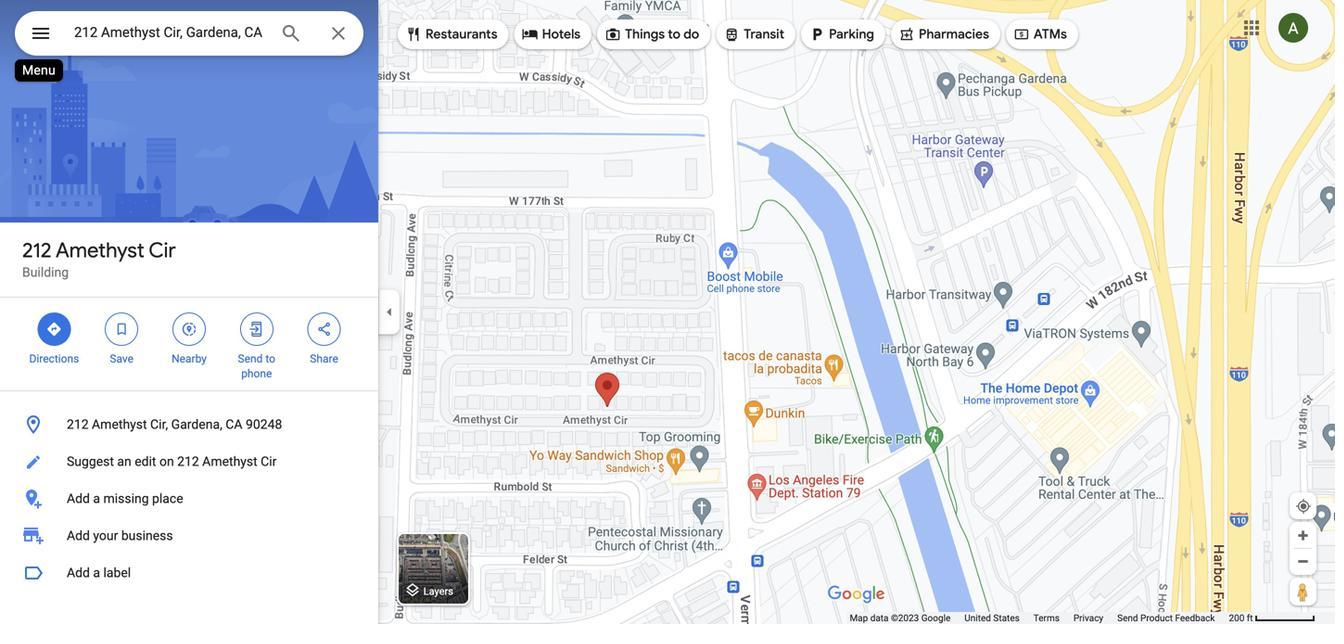 Task type: vqa. For each thing, say whether or not it's contained in the screenshot.


Task type: describe. For each thing, give the bounding box(es) containing it.
212 amethyst cir, gardena, ca 90248
[[67, 417, 282, 432]]

terms button
[[1034, 612, 1060, 624]]

missing
[[103, 491, 149, 506]]

212 amethyst cir main content
[[0, 0, 378, 624]]

product
[[1141, 613, 1173, 624]]

footer inside google maps 'element'
[[850, 612, 1229, 624]]

suggest
[[67, 454, 114, 469]]

 search field
[[15, 11, 364, 59]]

 transit
[[724, 24, 785, 45]]

©2023
[[891, 613, 919, 624]]

pharmacies
[[919, 26, 990, 43]]


[[113, 319, 130, 339]]

add for add a missing place
[[67, 491, 90, 506]]

privacy
[[1074, 613, 1104, 624]]

2 vertical spatial amethyst
[[202, 454, 258, 469]]

send to phone
[[238, 352, 276, 380]]

none field inside 212 amethyst cir, gardena, ca 90248 field
[[74, 21, 265, 44]]

add your business link
[[0, 518, 378, 555]]

cir,
[[150, 417, 168, 432]]

layers
[[424, 586, 453, 597]]

add a missing place button
[[0, 480, 378, 518]]

 restaurants
[[405, 24, 498, 45]]

add a missing place
[[67, 491, 183, 506]]

atms
[[1034, 26, 1067, 43]]

200 ft button
[[1229, 613, 1316, 624]]

200
[[1229, 613, 1245, 624]]

actions for 212 amethyst cir region
[[0, 298, 378, 390]]


[[248, 319, 265, 339]]

label
[[103, 565, 131, 581]]

terms
[[1034, 613, 1060, 624]]

suggest an edit on 212 amethyst cir
[[67, 454, 277, 469]]

show street view coverage image
[[1290, 578, 1317, 606]]


[[724, 24, 740, 45]]

cir inside suggest an edit on 212 amethyst cir button
[[261, 454, 277, 469]]

things
[[625, 26, 665, 43]]

ca
[[226, 417, 243, 432]]

google maps element
[[0, 0, 1336, 624]]

google
[[922, 613, 951, 624]]

200 ft
[[1229, 613, 1254, 624]]

zoom out image
[[1297, 555, 1311, 569]]


[[30, 20, 52, 47]]

 button
[[15, 11, 67, 59]]


[[405, 24, 422, 45]]

add for add a label
[[67, 565, 90, 581]]

on
[[159, 454, 174, 469]]

an
[[117, 454, 131, 469]]


[[605, 24, 622, 45]]

212 for cir
[[22, 237, 51, 263]]

send product feedback
[[1118, 613, 1215, 624]]

parking
[[829, 26, 875, 43]]

to inside the  things to do
[[668, 26, 681, 43]]

map data ©2023 google
[[850, 613, 951, 624]]



Task type: locate. For each thing, give the bounding box(es) containing it.
add inside add your business "link"
[[67, 528, 90, 544]]

phone
[[241, 367, 272, 380]]


[[522, 24, 539, 45]]

transit
[[744, 26, 785, 43]]

add a label button
[[0, 555, 378, 592]]

send left product
[[1118, 613, 1139, 624]]

suggest an edit on 212 amethyst cir button
[[0, 443, 378, 480]]

3 add from the top
[[67, 565, 90, 581]]

edit
[[135, 454, 156, 469]]

add inside add a missing place button
[[67, 491, 90, 506]]

send for send to phone
[[238, 352, 263, 365]]

 pharmacies
[[899, 24, 990, 45]]

united
[[965, 613, 991, 624]]

united states button
[[965, 612, 1020, 624]]

1 add from the top
[[67, 491, 90, 506]]

send for send product feedback
[[1118, 613, 1139, 624]]

1 vertical spatial a
[[93, 565, 100, 581]]


[[181, 319, 198, 339]]


[[46, 319, 63, 339]]

to left do
[[668, 26, 681, 43]]

to inside send to phone
[[266, 352, 276, 365]]

0 vertical spatial add
[[67, 491, 90, 506]]

1 vertical spatial send
[[1118, 613, 1139, 624]]

a left "missing"
[[93, 491, 100, 506]]

cir
[[149, 237, 176, 263], [261, 454, 277, 469]]

0 vertical spatial a
[[93, 491, 100, 506]]

privacy button
[[1074, 612, 1104, 624]]

states
[[994, 613, 1020, 624]]

send up phone
[[238, 352, 263, 365]]

building
[[22, 265, 69, 280]]

2 add from the top
[[67, 528, 90, 544]]

united states
[[965, 613, 1020, 624]]

0 vertical spatial send
[[238, 352, 263, 365]]

1 horizontal spatial 212
[[67, 417, 89, 432]]

0 vertical spatial to
[[668, 26, 681, 43]]

place
[[152, 491, 183, 506]]

business
[[121, 528, 173, 544]]

1 vertical spatial to
[[266, 352, 276, 365]]

share
[[310, 352, 338, 365]]

212
[[22, 237, 51, 263], [67, 417, 89, 432], [177, 454, 199, 469]]

map
[[850, 613, 868, 624]]

0 horizontal spatial 212
[[22, 237, 51, 263]]

amethyst up "an"
[[92, 417, 147, 432]]

footer containing map data ©2023 google
[[850, 612, 1229, 624]]

1 vertical spatial amethyst
[[92, 417, 147, 432]]

amethyst for cir,
[[92, 417, 147, 432]]

gardena,
[[171, 417, 222, 432]]


[[899, 24, 915, 45]]

2 vertical spatial 212
[[177, 454, 199, 469]]

save
[[110, 352, 134, 365]]

1 horizontal spatial cir
[[261, 454, 277, 469]]

add a label
[[67, 565, 131, 581]]

feedback
[[1176, 613, 1215, 624]]

your
[[93, 528, 118, 544]]

amethyst
[[56, 237, 144, 263], [92, 417, 147, 432], [202, 454, 258, 469]]

amethyst inside 212 amethyst cir building
[[56, 237, 144, 263]]

a for label
[[93, 565, 100, 581]]

footer
[[850, 612, 1229, 624]]

send
[[238, 352, 263, 365], [1118, 613, 1139, 624]]

2 vertical spatial add
[[67, 565, 90, 581]]

add left your
[[67, 528, 90, 544]]

hotels
[[542, 26, 581, 43]]

amethyst for cir
[[56, 237, 144, 263]]

0 horizontal spatial cir
[[149, 237, 176, 263]]

2 a from the top
[[93, 565, 100, 581]]

add inside add a label button
[[67, 565, 90, 581]]


[[316, 319, 333, 339]]

1 vertical spatial add
[[67, 528, 90, 544]]

2 horizontal spatial 212
[[177, 454, 199, 469]]

212 for cir,
[[67, 417, 89, 432]]

a inside button
[[93, 565, 100, 581]]

212 up building
[[22, 237, 51, 263]]

send inside send to phone
[[238, 352, 263, 365]]

 hotels
[[522, 24, 581, 45]]

212 inside 212 amethyst cir building
[[22, 237, 51, 263]]

0 vertical spatial amethyst
[[56, 237, 144, 263]]

do
[[684, 26, 700, 43]]

send inside button
[[1118, 613, 1139, 624]]

amethyst up building
[[56, 237, 144, 263]]

90248
[[246, 417, 282, 432]]

212 right on
[[177, 454, 199, 469]]

 atms
[[1014, 24, 1067, 45]]

collapse side panel image
[[379, 302, 400, 322]]

directions
[[29, 352, 79, 365]]

zoom in image
[[1297, 529, 1311, 543]]

ft
[[1247, 613, 1254, 624]]

to
[[668, 26, 681, 43], [266, 352, 276, 365]]

None field
[[74, 21, 265, 44]]


[[809, 24, 826, 45]]

a left label
[[93, 565, 100, 581]]

add
[[67, 491, 90, 506], [67, 528, 90, 544], [67, 565, 90, 581]]

cir inside 212 amethyst cir building
[[149, 237, 176, 263]]

 things to do
[[605, 24, 700, 45]]

restaurants
[[426, 26, 498, 43]]

0 vertical spatial cir
[[149, 237, 176, 263]]

a inside button
[[93, 491, 100, 506]]

1 horizontal spatial send
[[1118, 613, 1139, 624]]

1 vertical spatial 212
[[67, 417, 89, 432]]

add for add your business
[[67, 528, 90, 544]]

1 horizontal spatial to
[[668, 26, 681, 43]]


[[1014, 24, 1030, 45]]

a
[[93, 491, 100, 506], [93, 565, 100, 581]]

to up phone
[[266, 352, 276, 365]]

212 amethyst cir building
[[22, 237, 176, 280]]

add your business
[[67, 528, 173, 544]]

212 amethyst cir, gardena, ca 90248 button
[[0, 406, 378, 443]]

1 vertical spatial cir
[[261, 454, 277, 469]]

0 horizontal spatial send
[[238, 352, 263, 365]]

0 horizontal spatial to
[[266, 352, 276, 365]]

send product feedback button
[[1118, 612, 1215, 624]]

add down suggest
[[67, 491, 90, 506]]

1 a from the top
[[93, 491, 100, 506]]

show your location image
[[1296, 498, 1312, 515]]

212 up suggest
[[67, 417, 89, 432]]

amethyst down ca
[[202, 454, 258, 469]]

add left label
[[67, 565, 90, 581]]

 parking
[[809, 24, 875, 45]]

a for missing
[[93, 491, 100, 506]]

nearby
[[172, 352, 207, 365]]

212 Amethyst Cir, Gardena, CA 90248 field
[[15, 11, 364, 56]]

google account: angela cha  
(angela.cha@adept.ai) image
[[1279, 13, 1309, 43]]

data
[[871, 613, 889, 624]]

0 vertical spatial 212
[[22, 237, 51, 263]]



